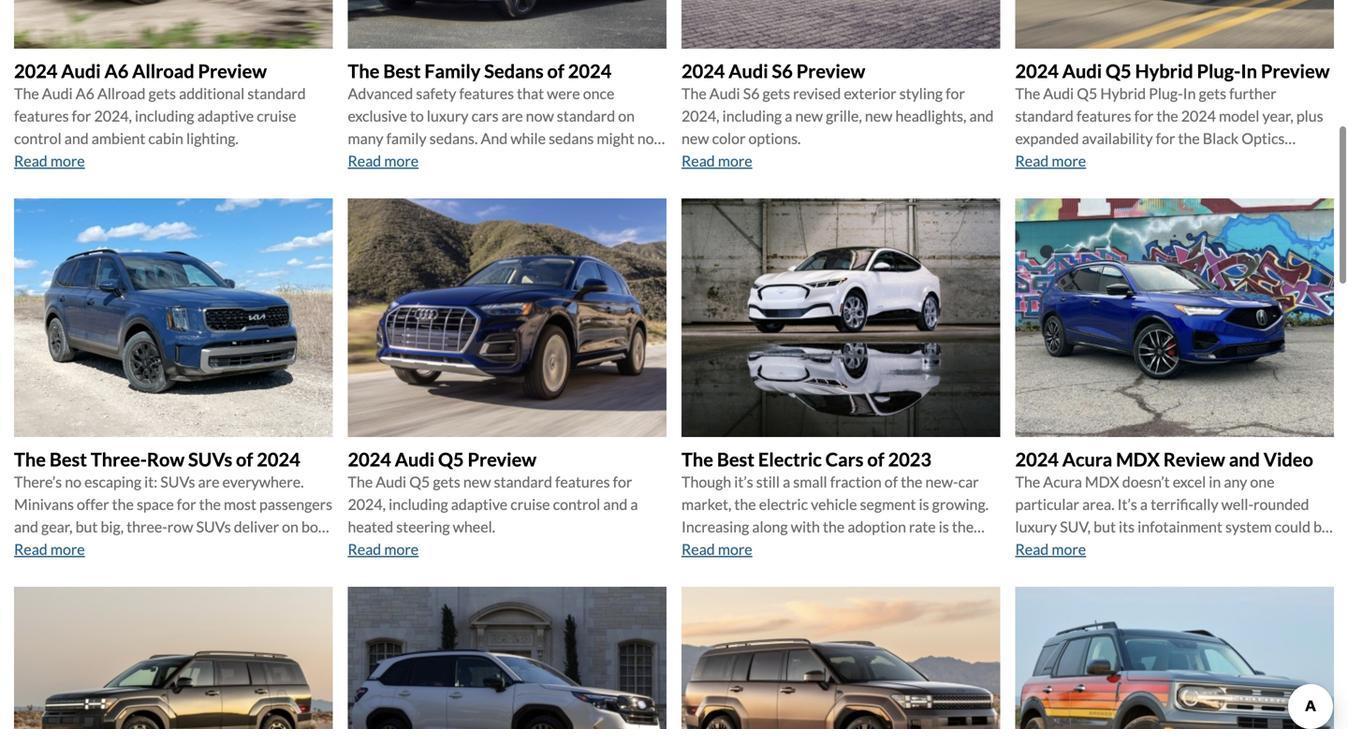 Task type: vqa. For each thing, say whether or not it's contained in the screenshot.


Task type: locate. For each thing, give the bounding box(es) containing it.
the inside the 'the best family sedans of 2024 advanced safety features that were once exclusive to luxury cars are now standard on many family sedans. and while sedans might not have the space of an suv or a minivan, they do have efficiency on their side. here are our top 10.'
[[382, 151, 404, 170]]

but down offer
[[75, 518, 98, 536]]

a inside "2024 audi q5 preview the audi q5 gets new standard features for 2024, including adaptive cruise control and a heated steering wheel. read more"
[[631, 496, 638, 514]]

its left downfall.
[[1016, 540, 1031, 559]]

for inside the 2024 audi a6 allroad preview the audi a6 allroad gets additional standard features for 2024, including adaptive cruise control and ambient cabin lighting. read more
[[72, 107, 91, 125]]

2 horizontal spatial including
[[723, 107, 782, 125]]

s6 up "options."
[[772, 60, 793, 82]]

1 horizontal spatial in
[[1241, 60, 1258, 82]]

and left the ambient on the left top of the page
[[64, 129, 89, 147]]

optics
[[1242, 129, 1285, 147]]

deliver
[[234, 518, 279, 536]]

models
[[752, 540, 799, 559]]

1 horizontal spatial plug-
[[1197, 60, 1241, 82]]

and left market,
[[603, 496, 628, 514]]

0 horizontal spatial is
[[919, 496, 929, 514]]

space
[[406, 151, 444, 170], [137, 496, 174, 514]]

1 vertical spatial to
[[879, 540, 893, 559]]

in up further
[[1241, 60, 1258, 82]]

luxury up sedans.
[[427, 107, 469, 125]]

in
[[1241, 60, 1258, 82], [1183, 84, 1196, 102]]

1 vertical spatial s6
[[743, 84, 760, 102]]

the inside 2024 audi s6 preview the audi s6 gets revised exterior styling for 2024, including a new grille, new headlights, and new color options. read more
[[682, 84, 707, 102]]

infotainment
[[1138, 518, 1223, 536]]

the right off
[[35, 563, 57, 581]]

q5
[[1106, 60, 1132, 82], [1077, 84, 1098, 102], [438, 449, 464, 471], [409, 473, 430, 491]]

2024 inside the 2024 audi a6 allroad preview the audi a6 allroad gets additional standard features for 2024, including adaptive cruise control and ambient cabin lighting. read more
[[14, 60, 58, 82]]

0 horizontal spatial its
[[1016, 540, 1031, 559]]

read more down "many"
[[348, 151, 419, 170]]

0 vertical spatial allroad
[[132, 60, 194, 82]]

1 vertical spatial control
[[553, 496, 601, 514]]

read more down expanded
[[1016, 151, 1086, 170]]

2024, inside 2024 audi s6 preview the audi s6 gets revised exterior styling for 2024, including a new grille, new headlights, and new color options. read more
[[682, 107, 720, 125]]

best inside the best electric cars of 2023 though it's still a small fraction of the new-car market, the electric vehicle segment is growing. increasing along with the adoption rate is the number of models from which to choose, and even more are on the way.
[[717, 449, 755, 471]]

of left the an
[[447, 151, 460, 170]]

acura
[[1063, 449, 1113, 471], [1043, 473, 1082, 491]]

while
[[511, 129, 546, 147], [14, 540, 49, 559]]

0 vertical spatial while
[[511, 129, 546, 147]]

0 vertical spatial s6
[[772, 60, 793, 82]]

1 horizontal spatial a6
[[104, 60, 129, 82]]

a right the or in the top left of the page
[[531, 151, 538, 170]]

features inside 2024 audi q5 hybrid plug-in preview the audi q5 hybrid plug-in gets further standard features for the 2024 model year, plus expanded availability for the black optics package.
[[1077, 107, 1132, 125]]

and inside the 2024 audi a6 allroad preview the audi a6 allroad gets additional standard features for 2024, including adaptive cruise control and ambient cabin lighting. read more
[[64, 129, 89, 147]]

0 horizontal spatial 2024,
[[94, 107, 132, 125]]

on inside the best electric cars of 2023 though it's still a small fraction of the new-car market, the electric vehicle segment is growing. increasing along with the adoption rate is the number of models from which to choose, and even more are on the way.
[[778, 563, 794, 581]]

and
[[481, 129, 508, 147]]

2025 subaru forester preview image
[[348, 587, 667, 729]]

0 horizontal spatial to
[[410, 107, 424, 125]]

standard inside the 'the best family sedans of 2024 advanced safety features that were once exclusive to luxury cars are now standard on many family sedans. and while sedans might not have the space of an suv or a minivan, they do have efficiency on their side. here are our top 10.'
[[557, 107, 615, 125]]

1 vertical spatial a6
[[76, 84, 94, 102]]

family
[[386, 129, 427, 147]]

is up rate
[[919, 496, 929, 514]]

electric
[[758, 449, 822, 471]]

0 vertical spatial its
[[1119, 518, 1135, 536]]

plug- up availability
[[1149, 84, 1183, 102]]

standard inside the 2024 audi a6 allroad preview the audi a6 allroad gets additional standard features for 2024, including adaptive cruise control and ambient cabin lighting. read more
[[248, 84, 306, 102]]

features inside the 2024 audi a6 allroad preview the audi a6 allroad gets additional standard features for 2024, including adaptive cruise control and ambient cabin lighting. read more
[[14, 107, 69, 125]]

1 vertical spatial adaptive
[[451, 496, 508, 514]]

the down the escaping
[[112, 496, 134, 514]]

1 horizontal spatial adaptive
[[451, 496, 508, 514]]

0 horizontal spatial adaptive
[[197, 107, 254, 125]]

1 vertical spatial allroad
[[97, 84, 146, 102]]

but inside the best three-row suvs of 2024 there's no escaping it: suvs are everywhere. minivans offer the space for the most passengers and gear, but big, three-row suvs deliver on both while offering some level of performance, on and off the paved roads.
[[75, 518, 98, 536]]

features inside the 'the best family sedans of 2024 advanced safety features that were once exclusive to luxury cars are now standard on many family sedans. and while sedans might not have the space of an suv or a minivan, they do have efficiency on their side. here are our top 10.'
[[459, 84, 514, 102]]

on down the an
[[448, 174, 464, 192]]

standard right 'additional' at top left
[[248, 84, 306, 102]]

the down from
[[797, 563, 819, 581]]

and down the minivans
[[14, 518, 38, 536]]

1 vertical spatial its
[[1016, 540, 1031, 559]]

small
[[793, 473, 827, 491]]

while up the or in the top left of the page
[[511, 129, 546, 147]]

including
[[135, 107, 194, 125], [723, 107, 782, 125], [389, 496, 448, 514]]

2024 ford bronco sport preview image
[[1016, 587, 1334, 729]]

luxury down the particular
[[1016, 518, 1057, 536]]

including inside "2024 audi q5 preview the audi q5 gets new standard features for 2024, including adaptive cruise control and a heated steering wheel. read more"
[[389, 496, 448, 514]]

including up steering
[[389, 496, 448, 514]]

1 vertical spatial have
[[348, 174, 379, 192]]

1 vertical spatial while
[[14, 540, 49, 559]]

1 horizontal spatial including
[[389, 496, 448, 514]]

space up "efficiency"
[[406, 151, 444, 170]]

are left everywhere.
[[198, 473, 220, 491]]

a up "options."
[[785, 107, 793, 125]]

the inside 2024 acura mdx review and video the acura mdx doesn't excel in any one particular area. it's a terrifically well-rounded luxury suv, but its infotainment system could be its downfall.
[[1016, 473, 1041, 491]]

allroad
[[132, 60, 194, 82], [97, 84, 146, 102]]

while inside the 'the best family sedans of 2024 advanced safety features that were once exclusive to luxury cars are now standard on many family sedans. and while sedans might not have the space of an suv or a minivan, they do have efficiency on their side. here are our top 10.'
[[511, 129, 546, 147]]

plug-
[[1197, 60, 1241, 82], [1149, 84, 1183, 102]]

in left further
[[1183, 84, 1196, 102]]

standard up wheel.
[[494, 473, 552, 491]]

ambient
[[92, 129, 145, 147]]

gets up the cabin
[[148, 84, 176, 102]]

standard up expanded
[[1016, 107, 1074, 125]]

gets up model
[[1199, 84, 1227, 102]]

space down it:
[[137, 496, 174, 514]]

1 horizontal spatial 2024,
[[348, 496, 386, 514]]

more inside the best electric cars of 2023 though it's still a small fraction of the new-car market, the electric vehicle segment is growing. increasing along with the adoption rate is the number of models from which to choose, and even more are on the way.
[[716, 563, 750, 581]]

best up "it's"
[[717, 449, 755, 471]]

including up "options."
[[723, 107, 782, 125]]

mdx up "doesn't"
[[1116, 449, 1160, 471]]

a left market,
[[631, 496, 638, 514]]

are left our
[[570, 174, 592, 192]]

s6
[[772, 60, 793, 82], [743, 84, 760, 102]]

a
[[785, 107, 793, 125], [531, 151, 538, 170], [783, 473, 790, 491], [631, 496, 638, 514], [1140, 496, 1148, 514]]

2024, up color
[[682, 107, 720, 125]]

1 vertical spatial is
[[939, 518, 949, 536]]

efficiency
[[382, 174, 445, 192]]

number
[[682, 540, 733, 559]]

gets up steering
[[433, 473, 461, 491]]

2024 inside 2024 acura mdx review and video the acura mdx doesn't excel in any one particular area. it's a terrifically well-rounded luxury suv, but its infotainment system could be its downfall.
[[1016, 449, 1059, 471]]

0 vertical spatial is
[[919, 496, 929, 514]]

0 horizontal spatial including
[[135, 107, 194, 125]]

advanced
[[348, 84, 413, 102]]

allroad down 2024 audi a6 allroad preview image
[[132, 60, 194, 82]]

one
[[1250, 473, 1275, 491]]

2024 audi a6 allroad preview the audi a6 allroad gets additional standard features for 2024, including adaptive cruise control and ambient cabin lighting. read more
[[14, 60, 306, 170]]

preview inside the 2024 audi a6 allroad preview the audi a6 allroad gets additional standard features for 2024, including adaptive cruise control and ambient cabin lighting. read more
[[198, 60, 267, 82]]

2 but from the left
[[1094, 518, 1116, 536]]

0 horizontal spatial plug-
[[1149, 84, 1183, 102]]

0 horizontal spatial control
[[14, 129, 62, 147]]

2024 inside "2024 audi q5 preview the audi q5 gets new standard features for 2024, including adaptive cruise control and a heated steering wheel. read more"
[[348, 449, 391, 471]]

mdx up "area."
[[1085, 473, 1120, 491]]

1 horizontal spatial control
[[553, 496, 601, 514]]

for
[[946, 84, 965, 102], [72, 107, 91, 125], [1135, 107, 1154, 125], [1156, 129, 1176, 147], [613, 473, 632, 491], [177, 496, 196, 514]]

it:
[[144, 473, 158, 491]]

0 horizontal spatial best
[[49, 449, 87, 471]]

that
[[517, 84, 544, 102]]

the best electric cars of 2023 image
[[682, 198, 1001, 437]]

including inside the 2024 audi a6 allroad preview the audi a6 allroad gets additional standard features for 2024, including adaptive cruise control and ambient cabin lighting. read more
[[135, 107, 194, 125]]

additional
[[179, 84, 245, 102]]

the down family
[[382, 151, 404, 170]]

1 horizontal spatial but
[[1094, 518, 1116, 536]]

audi
[[61, 60, 101, 82], [729, 60, 768, 82], [1063, 60, 1102, 82], [42, 84, 73, 102], [710, 84, 740, 102], [1043, 84, 1074, 102], [395, 449, 435, 471], [376, 473, 407, 491]]

new-
[[926, 473, 959, 491]]

not
[[637, 129, 660, 147]]

luxury inside the 'the best family sedans of 2024 advanced safety features that were once exclusive to luxury cars are now standard on many family sedans. and while sedans might not have the space of an suv or a minivan, they do have efficiency on their side. here are our top 10.'
[[427, 107, 469, 125]]

doesn't
[[1123, 473, 1170, 491]]

2024, for 2024 audi q5 preview
[[348, 496, 386, 514]]

allroad up the ambient on the left top of the page
[[97, 84, 146, 102]]

and inside the best electric cars of 2023 though it's still a small fraction of the new-car market, the electric vehicle segment is growing. increasing along with the adoption rate is the number of models from which to choose, and even more are on the way.
[[948, 540, 972, 559]]

the down vehicle
[[823, 518, 845, 536]]

row
[[167, 518, 193, 536]]

read more down suv,
[[1016, 540, 1086, 559]]

1 vertical spatial luxury
[[1016, 518, 1057, 536]]

read
[[14, 151, 48, 170], [348, 151, 381, 170], [682, 151, 715, 170], [1016, 151, 1049, 170], [14, 540, 48, 559], [348, 540, 381, 559], [682, 540, 715, 559], [1016, 540, 1049, 559]]

for inside "2024 audi q5 preview the audi q5 gets new standard features for 2024, including adaptive cruise control and a heated steering wheel. read more"
[[613, 473, 632, 491]]

adaptive inside "2024 audi q5 preview the audi q5 gets new standard features for 2024, including adaptive cruise control and a heated steering wheel. read more"
[[451, 496, 508, 514]]

the left the most at the bottom left of page
[[199, 496, 221, 514]]

of
[[547, 60, 565, 82], [447, 151, 460, 170], [236, 449, 253, 471], [867, 449, 885, 471], [885, 473, 898, 491], [179, 540, 192, 559], [736, 540, 749, 559]]

but inside 2024 acura mdx review and video the acura mdx doesn't excel in any one particular area. it's a terrifically well-rounded luxury suv, but its infotainment system could be its downfall.
[[1094, 518, 1116, 536]]

1 horizontal spatial cruise
[[511, 496, 550, 514]]

passengers
[[259, 496, 332, 514]]

of up segment at bottom right
[[885, 473, 898, 491]]

to up family
[[410, 107, 424, 125]]

paved
[[60, 563, 99, 581]]

downfall.
[[1034, 540, 1094, 559]]

and
[[970, 107, 994, 125], [64, 129, 89, 147], [1229, 449, 1260, 471], [603, 496, 628, 514], [14, 518, 38, 536], [305, 540, 330, 559], [948, 540, 972, 559]]

cars
[[472, 107, 499, 125]]

0 horizontal spatial but
[[75, 518, 98, 536]]

1 vertical spatial suvs
[[160, 473, 195, 491]]

are
[[502, 107, 523, 125], [570, 174, 592, 192], [198, 473, 220, 491], [753, 563, 775, 581]]

and up any
[[1229, 449, 1260, 471]]

its down it's
[[1119, 518, 1135, 536]]

hybrid up availability
[[1101, 84, 1146, 102]]

1 vertical spatial cruise
[[511, 496, 550, 514]]

gets left the revised
[[763, 84, 790, 102]]

the inside the 2024 audi a6 allroad preview the audi a6 allroad gets additional standard features for 2024, including adaptive cruise control and ambient cabin lighting. read more
[[14, 84, 39, 102]]

2024 hyundai santa fe preview image
[[14, 587, 333, 729]]

new
[[795, 107, 823, 125], [865, 107, 893, 125], [682, 129, 709, 147], [463, 473, 491, 491]]

preview inside "2024 audi q5 preview the audi q5 gets new standard features for 2024, including adaptive cruise control and a heated steering wheel. read more"
[[468, 449, 537, 471]]

three-
[[91, 449, 147, 471]]

many
[[348, 129, 384, 147]]

the down 2023
[[901, 473, 923, 491]]

luxury
[[427, 107, 469, 125], [1016, 518, 1057, 536]]

luxury inside 2024 acura mdx review and video the acura mdx doesn't excel in any one particular area. it's a terrifically well-rounded luxury suv, but its infotainment system could be its downfall.
[[1016, 518, 1057, 536]]

adaptive up wheel.
[[451, 496, 508, 514]]

a inside 2024 acura mdx review and video the acura mdx doesn't excel in any one particular area. it's a terrifically well-rounded luxury suv, but its infotainment system could be its downfall.
[[1140, 496, 1148, 514]]

the
[[348, 60, 380, 82], [14, 84, 39, 102], [682, 84, 707, 102], [1016, 84, 1041, 102], [14, 449, 46, 471], [682, 449, 714, 471], [348, 473, 373, 491], [1016, 473, 1041, 491]]

but down "area."
[[1094, 518, 1116, 536]]

standard down 'once'
[[557, 107, 615, 125]]

best up advanced
[[383, 60, 421, 82]]

once
[[583, 84, 615, 102]]

1 horizontal spatial space
[[406, 151, 444, 170]]

on down models at the bottom right of page
[[778, 563, 794, 581]]

including up the cabin
[[135, 107, 194, 125]]

read inside "2024 audi q5 preview the audi q5 gets new standard features for 2024, including adaptive cruise control and a heated steering wheel. read more"
[[348, 540, 381, 559]]

preview up 'additional' at top left
[[198, 60, 267, 82]]

preview inside 2024 audi q5 hybrid plug-in preview the audi q5 hybrid plug-in gets further standard features for the 2024 model year, plus expanded availability for the black optics package.
[[1261, 60, 1330, 82]]

and inside 2024 acura mdx review and video the acura mdx doesn't excel in any one particular area. it's a terrifically well-rounded luxury suv, but its infotainment system could be its downfall.
[[1229, 449, 1260, 471]]

the
[[1157, 107, 1179, 125], [1178, 129, 1200, 147], [382, 151, 404, 170], [901, 473, 923, 491], [112, 496, 134, 514], [199, 496, 221, 514], [735, 496, 756, 514], [823, 518, 845, 536], [952, 518, 974, 536], [35, 563, 57, 581], [797, 563, 819, 581]]

0 horizontal spatial space
[[137, 496, 174, 514]]

revised
[[793, 84, 841, 102]]

best for family
[[383, 60, 421, 82]]

are down models at the bottom right of page
[[753, 563, 775, 581]]

video
[[1264, 449, 1314, 471]]

the left the black
[[1178, 129, 1200, 147]]

a6
[[104, 60, 129, 82], [76, 84, 94, 102]]

way.
[[822, 563, 851, 581]]

further
[[1230, 84, 1277, 102]]

here
[[535, 174, 568, 192]]

model
[[1219, 107, 1260, 125]]

0 vertical spatial suvs
[[188, 449, 232, 471]]

preview up wheel.
[[468, 449, 537, 471]]

including for 2024 audi s6 preview
[[723, 107, 782, 125]]

1 but from the left
[[75, 518, 98, 536]]

best for three-
[[49, 449, 87, 471]]

1 horizontal spatial luxury
[[1016, 518, 1057, 536]]

0 horizontal spatial luxury
[[427, 107, 469, 125]]

including inside 2024 audi s6 preview the audi s6 gets revised exterior styling for 2024, including a new grille, new headlights, and new color options. read more
[[723, 107, 782, 125]]

0 vertical spatial luxury
[[427, 107, 469, 125]]

0 horizontal spatial while
[[14, 540, 49, 559]]

2 horizontal spatial best
[[717, 449, 755, 471]]

adaptive up lighting.
[[197, 107, 254, 125]]

1 vertical spatial space
[[137, 496, 174, 514]]

are inside the best electric cars of 2023 though it's still a small fraction of the new-car market, the electric vehicle segment is growing. increasing along with the adoption rate is the number of models from which to choose, and even more are on the way.
[[753, 563, 775, 581]]

0 vertical spatial adaptive
[[197, 107, 254, 125]]

to inside the 'the best family sedans of 2024 advanced safety features that were once exclusive to luxury cars are now standard on many family sedans. and while sedans might not have the space of an suv or a minivan, they do have efficiency on their side. here are our top 10.'
[[410, 107, 424, 125]]

escaping
[[84, 473, 141, 491]]

a right it's
[[1140, 496, 1148, 514]]

new down exterior at the top of the page
[[865, 107, 893, 125]]

0 vertical spatial in
[[1241, 60, 1258, 82]]

plug- up further
[[1197, 60, 1241, 82]]

2024, inside the 2024 audi a6 allroad preview the audi a6 allroad gets additional standard features for 2024, including adaptive cruise control and ambient cabin lighting. read more
[[94, 107, 132, 125]]

best for electric
[[717, 449, 755, 471]]

read more down increasing
[[682, 540, 753, 559]]

2024 acura mdx review and video image
[[1016, 198, 1334, 437]]

1 vertical spatial in
[[1183, 84, 1196, 102]]

while up off
[[14, 540, 49, 559]]

styling
[[900, 84, 943, 102]]

could
[[1275, 518, 1311, 536]]

0 vertical spatial space
[[406, 151, 444, 170]]

1 horizontal spatial best
[[383, 60, 421, 82]]

space inside the best three-row suvs of 2024 there's no escaping it: suvs are everywhere. minivans offer the space for the most passengers and gear, but big, three-row suvs deliver on both while offering some level of performance, on and off the paved roads.
[[137, 496, 174, 514]]

0 vertical spatial cruise
[[257, 107, 296, 125]]

best inside the 'the best family sedans of 2024 advanced safety features that were once exclusive to luxury cars are now standard on many family sedans. and while sedans might not have the space of an suv or a minivan, they do have efficiency on their side. here are our top 10.'
[[383, 60, 421, 82]]

heated
[[348, 518, 393, 536]]

rounded
[[1254, 496, 1309, 514]]

acura up "area."
[[1063, 449, 1113, 471]]

exterior
[[844, 84, 897, 102]]

0 vertical spatial control
[[14, 129, 62, 147]]

and right choose,
[[948, 540, 972, 559]]

1 horizontal spatial while
[[511, 129, 546, 147]]

2024 hyundai santa fe hybrid preview image
[[682, 587, 1001, 729]]

2 horizontal spatial 2024,
[[682, 107, 720, 125]]

on down both
[[286, 540, 302, 559]]

best inside the best three-row suvs of 2024 there's no escaping it: suvs are everywhere. minivans offer the space for the most passengers and gear, but big, three-row suvs deliver on both while offering some level of performance, on and off the paved roads.
[[49, 449, 87, 471]]

hybrid down 2024 audi q5 hybrid plug-in preview image
[[1135, 60, 1194, 82]]

might
[[597, 129, 635, 147]]

s6 up color
[[743, 84, 760, 102]]

a inside 2024 audi s6 preview the audi s6 gets revised exterior styling for 2024, including a new grille, new headlights, and new color options. read more
[[785, 107, 793, 125]]

cruise inside "2024 audi q5 preview the audi q5 gets new standard features for 2024, including adaptive cruise control and a heated steering wheel. read more"
[[511, 496, 550, 514]]

read more for the best three-row suvs of 2024
[[14, 540, 85, 559]]

read more down gear,
[[14, 540, 85, 559]]

read inside 2024 audi s6 preview the audi s6 gets revised exterior styling for 2024, including a new grille, new headlights, and new color options. read more
[[682, 151, 715, 170]]

0 horizontal spatial a6
[[76, 84, 94, 102]]

with
[[791, 518, 820, 536]]

preview up "plus"
[[1261, 60, 1330, 82]]

wheel.
[[453, 518, 495, 536]]

is right rate
[[939, 518, 949, 536]]

to down adoption
[[879, 540, 893, 559]]

2024, up "heated"
[[348, 496, 386, 514]]

preview up the revised
[[797, 60, 866, 82]]

of left models at the bottom right of page
[[736, 540, 749, 559]]

new up wheel.
[[463, 473, 491, 491]]

and right headlights,
[[970, 107, 994, 125]]

0 horizontal spatial cruise
[[257, 107, 296, 125]]

2024 audi s6 preview image
[[682, 0, 1001, 48]]

a inside the best electric cars of 2023 though it's still a small fraction of the new-car market, the electric vehicle segment is growing. increasing along with the adoption rate is the number of models from which to choose, and even more are on the way.
[[783, 473, 790, 491]]

2024, up the ambient on the left top of the page
[[94, 107, 132, 125]]

best up no on the left bottom of page
[[49, 449, 87, 471]]

on
[[618, 107, 635, 125], [448, 174, 464, 192], [282, 518, 299, 536], [286, 540, 302, 559], [778, 563, 794, 581]]

on down passengers
[[282, 518, 299, 536]]

1 horizontal spatial to
[[879, 540, 893, 559]]

a right still
[[783, 473, 790, 491]]

steering
[[396, 518, 450, 536]]

the down "it's"
[[735, 496, 756, 514]]

0 vertical spatial a6
[[104, 60, 129, 82]]

the inside the best electric cars of 2023 though it's still a small fraction of the new-car market, the electric vehicle segment is growing. increasing along with the adoption rate is the number of models from which to choose, and even more are on the way.
[[682, 449, 714, 471]]

0 vertical spatial to
[[410, 107, 424, 125]]

control
[[14, 129, 62, 147], [553, 496, 601, 514]]

even
[[682, 563, 713, 581]]

0 vertical spatial have
[[348, 151, 379, 170]]

acura up the particular
[[1043, 473, 1082, 491]]

2024, inside "2024 audi q5 preview the audi q5 gets new standard features for 2024, including adaptive cruise control and a heated steering wheel. read more"
[[348, 496, 386, 514]]



Task type: describe. For each thing, give the bounding box(es) containing it.
or
[[514, 151, 528, 170]]

2024 inside 2024 audi s6 preview the audi s6 gets revised exterior styling for 2024, including a new grille, new headlights, and new color options. read more
[[682, 60, 725, 82]]

system
[[1226, 518, 1272, 536]]

preview inside 2024 audi s6 preview the audi s6 gets revised exterior styling for 2024, including a new grille, new headlights, and new color options. read more
[[797, 60, 866, 82]]

safety
[[416, 84, 456, 102]]

row
[[147, 449, 185, 471]]

electric
[[759, 496, 808, 514]]

0 vertical spatial plug-
[[1197, 60, 1241, 82]]

rate
[[909, 518, 936, 536]]

everywhere.
[[222, 473, 304, 491]]

they
[[599, 151, 629, 170]]

a inside the 'the best family sedans of 2024 advanced safety features that were once exclusive to luxury cars are now standard on many family sedans. and while sedans might not have the space of an suv or a minivan, they do have efficiency on their side. here are our top 10.'
[[531, 151, 538, 170]]

off
[[14, 563, 32, 581]]

expanded
[[1016, 129, 1079, 147]]

the best family sedans of 2024 image
[[348, 0, 667, 48]]

still
[[756, 473, 780, 491]]

suv
[[482, 151, 511, 170]]

do
[[631, 151, 648, 170]]

2023
[[888, 449, 932, 471]]

market,
[[682, 496, 732, 514]]

adoption
[[848, 518, 906, 536]]

level
[[145, 540, 176, 559]]

which
[[837, 540, 876, 559]]

fraction
[[830, 473, 882, 491]]

read more for 2024 acura mdx review and video
[[1016, 540, 1086, 559]]

adaptive inside the 2024 audi a6 allroad preview the audi a6 allroad gets additional standard features for 2024, including adaptive cruise control and ambient cabin lighting. read more
[[197, 107, 254, 125]]

cars
[[826, 449, 864, 471]]

of down row
[[179, 540, 192, 559]]

an
[[463, 151, 479, 170]]

of up everywhere.
[[236, 449, 253, 471]]

sedans.
[[430, 129, 478, 147]]

new down the revised
[[795, 107, 823, 125]]

now
[[526, 107, 554, 125]]

1 horizontal spatial is
[[939, 518, 949, 536]]

2024, for 2024 audi s6 preview
[[682, 107, 720, 125]]

for inside 2024 audi s6 preview the audi s6 gets revised exterior styling for 2024, including a new grille, new headlights, and new color options. read more
[[946, 84, 965, 102]]

offer
[[77, 496, 109, 514]]

features inside "2024 audi q5 preview the audi q5 gets new standard features for 2024, including adaptive cruise control and a heated steering wheel. read more"
[[555, 473, 610, 491]]

read more for the best electric cars of 2023
[[682, 540, 753, 559]]

in
[[1209, 473, 1221, 491]]

and down both
[[305, 540, 330, 559]]

standard inside "2024 audi q5 preview the audi q5 gets new standard features for 2024, including adaptive cruise control and a heated steering wheel. read more"
[[494, 473, 552, 491]]

more inside the 2024 audi a6 allroad preview the audi a6 allroad gets additional standard features for 2024, including adaptive cruise control and ambient cabin lighting. read more
[[50, 151, 85, 170]]

sedans
[[549, 129, 594, 147]]

the inside the 'the best family sedans of 2024 advanced safety features that were once exclusive to luxury cars are now standard on many family sedans. and while sedans might not have the space of an suv or a minivan, they do have efficiency on their side. here are our top 10.'
[[348, 60, 380, 82]]

exclusive
[[348, 107, 407, 125]]

particular
[[1016, 496, 1080, 514]]

1 vertical spatial hybrid
[[1101, 84, 1146, 102]]

read inside the 2024 audi a6 allroad preview the audi a6 allroad gets additional standard features for 2024, including adaptive cruise control and ambient cabin lighting. read more
[[14, 151, 48, 170]]

new inside "2024 audi q5 preview the audi q5 gets new standard features for 2024, including adaptive cruise control and a heated steering wheel. read more"
[[463, 473, 491, 491]]

vehicle
[[811, 496, 857, 514]]

1 horizontal spatial s6
[[772, 60, 793, 82]]

plus
[[1297, 107, 1324, 125]]

gets inside 2024 audi s6 preview the audi s6 gets revised exterior styling for 2024, including a new grille, new headlights, and new color options. read more
[[763, 84, 790, 102]]

the best three-row suvs of 2024 there's no escaping it: suvs are everywhere. minivans offer the space for the most passengers and gear, but big, three-row suvs deliver on both while offering some level of performance, on and off the paved roads.
[[14, 449, 332, 581]]

and inside 2024 audi s6 preview the audi s6 gets revised exterior styling for 2024, including a new grille, new headlights, and new color options. read more
[[970, 107, 994, 125]]

along
[[752, 518, 788, 536]]

for inside the best three-row suvs of 2024 there's no escaping it: suvs are everywhere. minivans offer the space for the most passengers and gear, but big, three-row suvs deliver on both while offering some level of performance, on and off the paved roads.
[[177, 496, 196, 514]]

big,
[[101, 518, 124, 536]]

are inside the best three-row suvs of 2024 there's no escaping it: suvs are everywhere. minivans offer the space for the most passengers and gear, but big, three-row suvs deliver on both while offering some level of performance, on and off the paved roads.
[[198, 473, 220, 491]]

segment
[[860, 496, 916, 514]]

0 horizontal spatial s6
[[743, 84, 760, 102]]

1 vertical spatial plug-
[[1149, 84, 1183, 102]]

availability
[[1082, 129, 1153, 147]]

three-
[[127, 518, 167, 536]]

0 vertical spatial hybrid
[[1135, 60, 1194, 82]]

new left color
[[682, 129, 709, 147]]

0 horizontal spatial in
[[1183, 84, 1196, 102]]

from
[[802, 540, 834, 559]]

to inside the best electric cars of 2023 though it's still a small fraction of the new-car market, the electric vehicle segment is growing. increasing along with the adoption rate is the number of models from which to choose, and even more are on the way.
[[879, 540, 893, 559]]

1 vertical spatial mdx
[[1085, 473, 1120, 491]]

side.
[[502, 174, 532, 192]]

options.
[[749, 129, 801, 147]]

1 horizontal spatial its
[[1119, 518, 1135, 536]]

standard inside 2024 audi q5 hybrid plug-in preview the audi q5 hybrid plug-in gets further standard features for the 2024 model year, plus expanded availability for the black optics package.
[[1016, 107, 1074, 125]]

read more for the best family sedans of 2024
[[348, 151, 419, 170]]

2024 audi q5 preview the audi q5 gets new standard features for 2024, including adaptive cruise control and a heated steering wheel. read more
[[348, 449, 638, 559]]

0 vertical spatial acura
[[1063, 449, 1113, 471]]

0 vertical spatial mdx
[[1116, 449, 1160, 471]]

their
[[467, 174, 499, 192]]

sedans
[[484, 60, 544, 82]]

excel
[[1173, 473, 1206, 491]]

terrifically
[[1151, 496, 1219, 514]]

the left model
[[1157, 107, 1179, 125]]

minivans
[[14, 496, 74, 514]]

more inside 2024 audi s6 preview the audi s6 gets revised exterior styling for 2024, including a new grille, new headlights, and new color options. read more
[[718, 151, 753, 170]]

year,
[[1263, 107, 1294, 125]]

the inside the best three-row suvs of 2024 there's no escaping it: suvs are everywhere. minivans offer the space for the most passengers and gear, but big, three-row suvs deliver on both while offering some level of performance, on and off the paved roads.
[[14, 449, 46, 471]]

headlights,
[[896, 107, 967, 125]]

grille,
[[826, 107, 862, 125]]

cruise inside the 2024 audi a6 allroad preview the audi a6 allroad gets additional standard features for 2024, including adaptive cruise control and ambient cabin lighting. read more
[[257, 107, 296, 125]]

top
[[620, 174, 643, 192]]

black
[[1203, 129, 1239, 147]]

2024 audi q5 preview image
[[348, 198, 667, 437]]

of up fraction
[[867, 449, 885, 471]]

are right cars
[[502, 107, 523, 125]]

most
[[224, 496, 256, 514]]

well-
[[1222, 496, 1254, 514]]

family
[[425, 60, 481, 82]]

review
[[1164, 449, 1226, 471]]

including for 2024 audi q5 preview
[[389, 496, 448, 514]]

gets inside 2024 audi q5 hybrid plug-in preview the audi q5 hybrid plug-in gets further standard features for the 2024 model year, plus expanded availability for the black optics package.
[[1199, 84, 1227, 102]]

control inside the 2024 audi a6 allroad preview the audi a6 allroad gets additional standard features for 2024, including adaptive cruise control and ambient cabin lighting. read more
[[14, 129, 62, 147]]

the down growing.
[[952, 518, 974, 536]]

2024 acura mdx review and video the acura mdx doesn't excel in any one particular area. it's a terrifically well-rounded luxury suv, but its infotainment system could be its downfall.
[[1016, 449, 1330, 559]]

the inside 2024 audi q5 hybrid plug-in preview the audi q5 hybrid plug-in gets further standard features for the 2024 model year, plus expanded availability for the black optics package.
[[1016, 84, 1041, 102]]

on up might
[[618, 107, 635, 125]]

color
[[712, 129, 746, 147]]

offering
[[52, 540, 104, 559]]

performance,
[[195, 540, 283, 559]]

control inside "2024 audi q5 preview the audi q5 gets new standard features for 2024, including adaptive cruise control and a heated steering wheel. read more"
[[553, 496, 601, 514]]

10.
[[646, 174, 666, 192]]

more inside "2024 audi q5 preview the audi q5 gets new standard features for 2024, including adaptive cruise control and a heated steering wheel. read more"
[[384, 540, 419, 559]]

of up were
[[547, 60, 565, 82]]

2024 inside the 'the best family sedans of 2024 advanced safety features that were once exclusive to luxury cars are now standard on many family sedans. and while sedans might not have the space of an suv or a minivan, they do have efficiency on their side. here are our top 10.'
[[568, 60, 612, 82]]

1 have from the top
[[348, 151, 379, 170]]

the best three-row suvs of 2024 image
[[14, 198, 333, 437]]

the inside "2024 audi q5 preview the audi q5 gets new standard features for 2024, including adaptive cruise control and a heated steering wheel. read more"
[[348, 473, 373, 491]]

1 vertical spatial acura
[[1043, 473, 1082, 491]]

it's
[[1118, 496, 1138, 514]]

growing.
[[932, 496, 989, 514]]

2024 audi a6 allroad preview image
[[14, 0, 333, 48]]

suv,
[[1060, 518, 1091, 536]]

gets inside "2024 audi q5 preview the audi q5 gets new standard features for 2024, including adaptive cruise control and a heated steering wheel. read more"
[[433, 473, 461, 491]]

space inside the 'the best family sedans of 2024 advanced safety features that were once exclusive to luxury cars are now standard on many family sedans. and while sedans might not have the space of an suv or a minivan, they do have efficiency on their side. here are our top 10.'
[[406, 151, 444, 170]]

gets inside the 2024 audi a6 allroad preview the audi a6 allroad gets additional standard features for 2024, including adaptive cruise control and ambient cabin lighting. read more
[[148, 84, 176, 102]]

though
[[682, 473, 732, 491]]

2024 audi q5 hybrid plug-in preview the audi q5 hybrid plug-in gets further standard features for the 2024 model year, plus expanded availability for the black optics package.
[[1016, 60, 1330, 170]]

some
[[107, 540, 142, 559]]

and inside "2024 audi q5 preview the audi q5 gets new standard features for 2024, including adaptive cruise control and a heated steering wheel. read more"
[[603, 496, 628, 514]]

gear,
[[41, 518, 73, 536]]

roads.
[[102, 563, 142, 581]]

2024 inside the best three-row suvs of 2024 there's no escaping it: suvs are everywhere. minivans offer the space for the most passengers and gear, but big, three-row suvs deliver on both while offering some level of performance, on and off the paved roads.
[[257, 449, 300, 471]]

no
[[65, 473, 82, 491]]

the best family sedans of 2024 advanced safety features that were once exclusive to luxury cars are now standard on many family sedans. and while sedans might not have the space of an suv or a minivan, they do have efficiency on their side. here are our top 10.
[[348, 60, 666, 192]]

there's
[[14, 473, 62, 491]]

2 vertical spatial suvs
[[196, 518, 231, 536]]

2 have from the top
[[348, 174, 379, 192]]

car
[[959, 473, 979, 491]]

the best electric cars of 2023 though it's still a small fraction of the new-car market, the electric vehicle segment is growing. increasing along with the adoption rate is the number of models from which to choose, and even more are on the way.
[[682, 449, 989, 581]]

while inside the best three-row suvs of 2024 there's no escaping it: suvs are everywhere. minivans offer the space for the most passengers and gear, but big, three-row suvs deliver on both while offering some level of performance, on and off the paved roads.
[[14, 540, 49, 559]]

read more for 2024 audi q5 hybrid plug-in preview
[[1016, 151, 1086, 170]]

both
[[302, 518, 332, 536]]

2024 audi q5 hybrid plug-in preview image
[[1016, 0, 1334, 48]]

be
[[1314, 518, 1330, 536]]

our
[[595, 174, 618, 192]]



